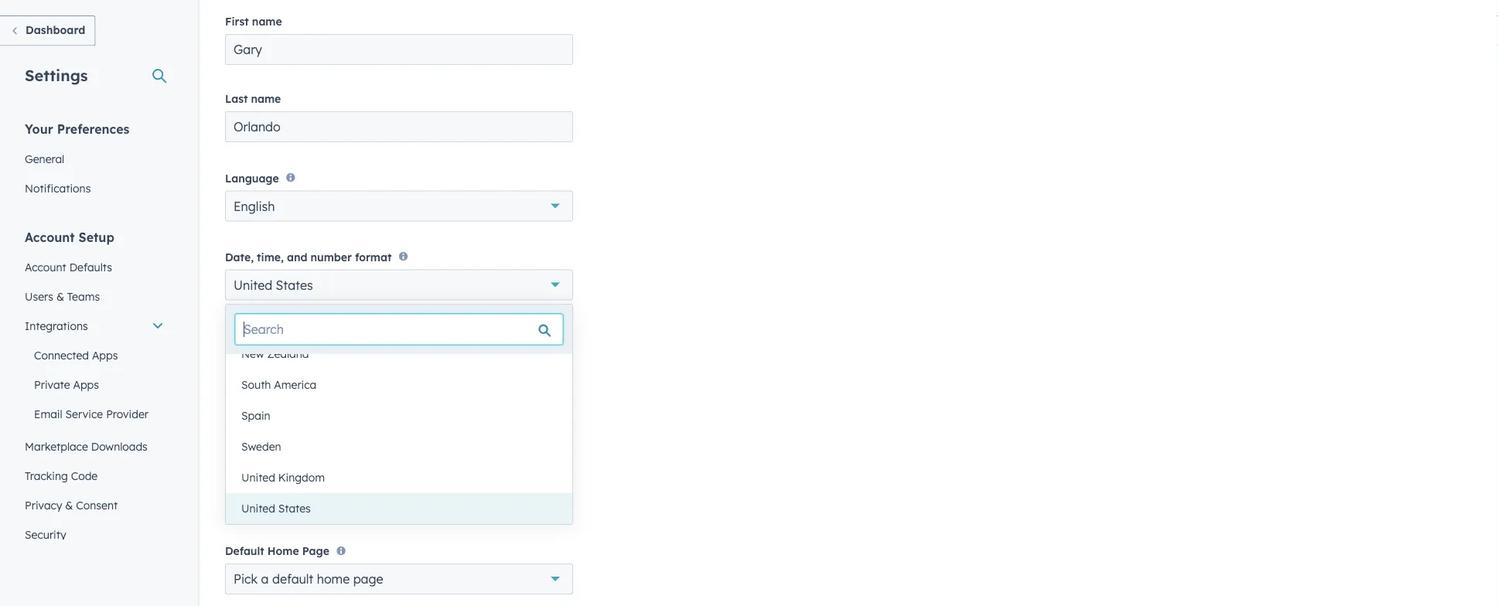 Task type: vqa. For each thing, say whether or not it's contained in the screenshot.
name
yes



Task type: describe. For each thing, give the bounding box(es) containing it.
you
[[421, 364, 438, 375]]

account setup element
[[15, 229, 173, 550]]

1,234.56
[[492, 305, 528, 317]]

0 horizontal spatial for
[[292, 392, 305, 403]]

sending
[[225, 378, 261, 389]]

notifications
[[25, 181, 91, 195]]

1 , from the left
[[345, 305, 348, 317]]

owner
[[370, 378, 398, 389]]

privacy
[[25, 499, 62, 512]]

policy
[[262, 392, 289, 403]]

first
[[225, 15, 249, 28]]

english button
[[225, 191, 573, 222]]

this for phone
[[283, 364, 300, 375]]

may
[[242, 364, 262, 375]]

connected apps link
[[15, 341, 173, 370]]

page
[[353, 572, 383, 587]]

marketplace downloads link
[[15, 432, 173, 461]]

america
[[274, 378, 317, 392]]

pick a default home page button
[[225, 564, 573, 595]]

to inside defaults this only applies to this hubspot account.
[[312, 506, 323, 520]]

information
[[334, 392, 388, 403]]

format
[[225, 305, 259, 317]]

events,
[[510, 364, 543, 375]]

spain button
[[226, 401, 572, 432]]

united states button
[[226, 494, 572, 525]]

0 vertical spatial and
[[287, 250, 307, 264]]

tracking code
[[25, 469, 98, 483]]

date,
[[225, 250, 254, 264]]

pick a default home page
[[234, 572, 383, 587]]

Last name text field
[[225, 111, 573, 142]]

private apps
[[34, 378, 99, 391]]

2 horizontal spatial and
[[472, 305, 489, 317]]

south america
[[241, 378, 317, 392]]

tracking code link
[[15, 461, 173, 491]]

new
[[241, 347, 264, 361]]

setup
[[79, 229, 114, 245]]

defaults inside account setup element
[[69, 260, 112, 274]]

last
[[225, 92, 248, 106]]

format
[[355, 250, 392, 264]]

email service provider
[[34, 407, 149, 421]]

last name
[[225, 92, 281, 106]]

spain
[[241, 409, 270, 423]]

your preferences
[[25, 121, 130, 137]]

new zealand
[[241, 347, 309, 361]]

united kingdom button
[[226, 463, 572, 494]]

preferences
[[57, 121, 130, 137]]

general link
[[15, 144, 173, 174]]

private apps link
[[15, 370, 173, 400]]

12:36
[[407, 305, 430, 317]]

a
[[261, 572, 269, 587]]

name for first name
[[252, 15, 282, 28]]

your
[[25, 121, 53, 137]]

your preferences element
[[15, 120, 173, 203]]

First name text field
[[225, 34, 573, 65]]

defaults inside defaults this only applies to this hubspot account.
[[225, 485, 290, 504]]

connected
[[34, 349, 89, 362]]

users & teams link
[[15, 282, 173, 311]]

edt
[[449, 305, 466, 317]]

0 vertical spatial number
[[311, 250, 352, 264]]

property
[[400, 378, 440, 389]]

sms,
[[308, 378, 331, 389]]

united inside dropdown button
[[234, 277, 272, 293]]

language
[[225, 171, 279, 185]]

dashboard link
[[0, 15, 95, 46]]

new zealand button
[[226, 339, 572, 370]]

united kingdom
[[241, 471, 325, 485]]

service
[[65, 407, 103, 421]]

name for last name
[[251, 92, 281, 106]]

time,
[[257, 250, 284, 264]]

defaults this only applies to this hubspot account.
[[225, 485, 439, 520]]

email service provider link
[[15, 400, 173, 429]]

phone
[[225, 346, 258, 360]]

zealand
[[267, 347, 309, 361]]

only
[[248, 506, 269, 520]]

2 vertical spatial number
[[334, 364, 369, 375]]

home
[[268, 545, 299, 558]]

& for users
[[56, 290, 64, 303]]

about
[[441, 364, 468, 375]]

phone number we may use this phone number to contact you about security events, sending workflow sms, and for owner property values. please refer to our privacy policy for more information
[[225, 346, 562, 403]]

privacy & consent
[[25, 499, 118, 512]]

account setup
[[25, 229, 114, 245]]

dashboard
[[26, 23, 85, 37]]



Task type: locate. For each thing, give the bounding box(es) containing it.
and inside phone number we may use this phone number to contact you about security events, sending workflow sms, and for owner property values. please refer to our privacy policy for more information
[[333, 378, 351, 389]]

11/01/2023
[[351, 305, 402, 317]]

1 horizontal spatial this
[[326, 506, 344, 520]]

1 vertical spatial for
[[292, 392, 305, 403]]

1 vertical spatial name
[[251, 92, 281, 106]]

marketplace downloads
[[25, 440, 148, 453]]

account defaults
[[25, 260, 112, 274]]

1 vertical spatial this
[[326, 506, 344, 520]]

& right privacy at the left bottom
[[65, 499, 73, 512]]

0 vertical spatial defaults
[[69, 260, 112, 274]]

apps for private apps
[[73, 378, 99, 391]]

phone
[[303, 364, 331, 375]]

, left 12:36
[[402, 305, 405, 317]]

2 vertical spatial united
[[241, 502, 275, 516]]

list box
[[226, 339, 572, 525]]

default home page
[[225, 545, 330, 558]]

2 horizontal spatial ,
[[466, 305, 469, 317]]

privacy
[[225, 392, 259, 403]]

states up november
[[276, 277, 313, 293]]

to left the our
[[535, 378, 544, 389]]

to
[[372, 364, 381, 375], [535, 378, 544, 389], [312, 506, 323, 520]]

Search search field
[[235, 314, 563, 345]]

pick
[[234, 572, 258, 587]]

users
[[25, 290, 53, 303]]

1 horizontal spatial &
[[65, 499, 73, 512]]

2 vertical spatial to
[[312, 506, 323, 520]]

united down sweden
[[241, 471, 275, 485]]

kingdom
[[278, 471, 325, 485]]

0 vertical spatial united states
[[234, 277, 313, 293]]

and
[[287, 250, 307, 264], [472, 305, 489, 317], [333, 378, 351, 389]]

apps down the integrations button
[[92, 349, 118, 362]]

this
[[225, 506, 245, 520]]

None telephone field
[[276, 407, 432, 438]]

1 vertical spatial united states
[[241, 502, 311, 516]]

0 vertical spatial &
[[56, 290, 64, 303]]

0 horizontal spatial defaults
[[69, 260, 112, 274]]

and right time, in the left top of the page
[[287, 250, 307, 264]]

format : november 1, 2023 , 11/01/2023 , 12:36 pm edt , and 1,234.56
[[225, 305, 528, 317]]

contact
[[384, 364, 419, 375]]

defaults up users & teams link
[[69, 260, 112, 274]]

first name
[[225, 15, 282, 28]]

south america button
[[226, 370, 572, 401]]

date, time, and number format
[[225, 250, 392, 264]]

this up workflow
[[283, 364, 300, 375]]

0 horizontal spatial &
[[56, 290, 64, 303]]

1 vertical spatial states
[[278, 502, 311, 516]]

connected apps
[[34, 349, 118, 362]]

for up information
[[354, 378, 367, 389]]

states inside dropdown button
[[276, 277, 313, 293]]

name right last at left top
[[251, 92, 281, 106]]

tracking
[[25, 469, 68, 483]]

for
[[354, 378, 367, 389], [292, 392, 305, 403]]

consent
[[76, 499, 118, 512]]

0 horizontal spatial and
[[287, 250, 307, 264]]

values.
[[443, 378, 475, 389]]

we
[[225, 364, 240, 375]]

united up :
[[234, 277, 272, 293]]

this
[[283, 364, 300, 375], [326, 506, 344, 520]]

integrations button
[[15, 311, 173, 341]]

to right applies
[[312, 506, 323, 520]]

2 account from the top
[[25, 260, 66, 274]]

provider
[[106, 407, 149, 421]]

account for account defaults
[[25, 260, 66, 274]]

security link
[[15, 520, 173, 550]]

name
[[252, 15, 282, 28], [251, 92, 281, 106]]

1 vertical spatial number
[[262, 346, 303, 360]]

2 vertical spatial and
[[333, 378, 351, 389]]

1 vertical spatial united
[[241, 471, 275, 485]]

0 vertical spatial for
[[354, 378, 367, 389]]

1 horizontal spatial and
[[333, 378, 351, 389]]

email
[[34, 407, 62, 421]]

1 vertical spatial to
[[535, 378, 544, 389]]

phone number element
[[225, 407, 573, 438]]

1 vertical spatial &
[[65, 499, 73, 512]]

defaults
[[69, 260, 112, 274], [225, 485, 290, 504]]

workflow
[[264, 378, 306, 389]]

account up account defaults
[[25, 229, 75, 245]]

and right sms,
[[333, 378, 351, 389]]

1,
[[314, 305, 321, 317]]

1 vertical spatial defaults
[[225, 485, 290, 504]]

apps up service
[[73, 378, 99, 391]]

security
[[25, 528, 66, 542]]

apps for connected apps
[[92, 349, 118, 362]]

, right pm
[[466, 305, 469, 317]]

united states button
[[225, 270, 573, 301]]

0 vertical spatial account
[[25, 229, 75, 245]]

united states down united kingdom
[[241, 502, 311, 516]]

1 horizontal spatial ,
[[402, 305, 405, 317]]

account.
[[395, 506, 439, 520]]

applies
[[272, 506, 309, 520]]

this left 'hubspot'
[[326, 506, 344, 520]]

hubspot
[[347, 506, 392, 520]]

1 horizontal spatial defaults
[[225, 485, 290, 504]]

0 horizontal spatial this
[[283, 364, 300, 375]]

2 horizontal spatial to
[[535, 378, 544, 389]]

pm
[[432, 305, 447, 317]]

united
[[234, 277, 272, 293], [241, 471, 275, 485], [241, 502, 275, 516]]

this inside defaults this only applies to this hubspot account.
[[326, 506, 344, 520]]

united states down time, in the left top of the page
[[234, 277, 313, 293]]

page
[[302, 545, 330, 558]]

default
[[225, 545, 264, 558]]

1 vertical spatial and
[[472, 305, 489, 317]]

name right first
[[252, 15, 282, 28]]

states down kingdom
[[278, 502, 311, 516]]

downloads
[[91, 440, 148, 453]]

states
[[276, 277, 313, 293], [278, 502, 311, 516]]

1 vertical spatial apps
[[73, 378, 99, 391]]

this for defaults
[[326, 506, 344, 520]]

& for privacy
[[65, 499, 73, 512]]

🇺🇸
[[234, 412, 249, 431]]

🇺🇸 button
[[225, 407, 275, 438]]

united down united kingdom
[[241, 502, 275, 516]]

1 horizontal spatial to
[[372, 364, 381, 375]]

united for the united kingdom button
[[241, 471, 275, 485]]

sweden button
[[226, 432, 572, 463]]

privacy & consent link
[[15, 491, 173, 520]]

states inside button
[[278, 502, 311, 516]]

united states inside dropdown button
[[234, 277, 313, 293]]

home
[[317, 572, 350, 587]]

0 vertical spatial to
[[372, 364, 381, 375]]

0 horizontal spatial ,
[[345, 305, 348, 317]]

more
[[308, 392, 332, 403]]

this inside phone number we may use this phone number to contact you about security events, sending workflow sms, and for owner property values. please refer to our privacy policy for more information
[[283, 364, 300, 375]]

2023
[[324, 305, 345, 317]]

0 vertical spatial states
[[276, 277, 313, 293]]

list box containing new zealand
[[226, 339, 572, 525]]

refer
[[510, 378, 532, 389]]

general
[[25, 152, 64, 166]]

apps
[[92, 349, 118, 362], [73, 378, 99, 391]]

marketplace
[[25, 440, 88, 453]]

sweden
[[241, 440, 281, 454]]

united states inside button
[[241, 502, 311, 516]]

security
[[471, 364, 507, 375]]

united states
[[234, 277, 313, 293], [241, 502, 311, 516]]

0 vertical spatial apps
[[92, 349, 118, 362]]

settings
[[25, 65, 88, 85]]

our
[[547, 378, 562, 389]]

account for account setup
[[25, 229, 75, 245]]

private
[[34, 378, 70, 391]]

:
[[259, 305, 261, 317]]

for down workflow
[[292, 392, 305, 403]]

to up "owner"
[[372, 364, 381, 375]]

number left format
[[311, 250, 352, 264]]

and right "edt"
[[472, 305, 489, 317]]

, right 1,
[[345, 305, 348, 317]]

0 vertical spatial united
[[234, 277, 272, 293]]

1 horizontal spatial for
[[354, 378, 367, 389]]

please
[[478, 378, 507, 389]]

3 , from the left
[[466, 305, 469, 317]]

1 account from the top
[[25, 229, 75, 245]]

south
[[241, 378, 271, 392]]

number
[[311, 250, 352, 264], [262, 346, 303, 360], [334, 364, 369, 375]]

0 horizontal spatial to
[[312, 506, 323, 520]]

november
[[264, 305, 311, 317]]

0 vertical spatial this
[[283, 364, 300, 375]]

account up users
[[25, 260, 66, 274]]

default
[[272, 572, 313, 587]]

&
[[56, 290, 64, 303], [65, 499, 73, 512]]

number up information
[[334, 364, 369, 375]]

code
[[71, 469, 98, 483]]

number up the use
[[262, 346, 303, 360]]

& right users
[[56, 290, 64, 303]]

2 , from the left
[[402, 305, 405, 317]]

0 vertical spatial name
[[252, 15, 282, 28]]

,
[[345, 305, 348, 317], [402, 305, 405, 317], [466, 305, 469, 317]]

1 vertical spatial account
[[25, 260, 66, 274]]

use
[[265, 364, 281, 375]]

united for united states button
[[241, 502, 275, 516]]

defaults up only
[[225, 485, 290, 504]]



